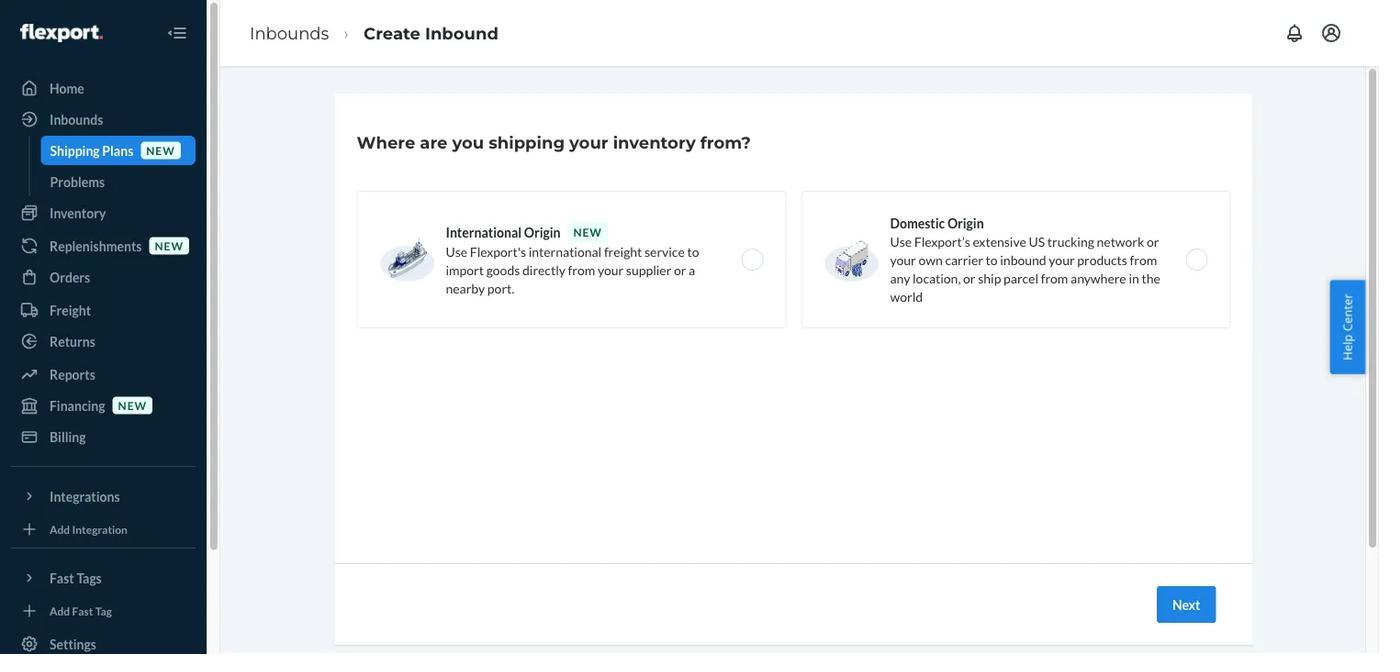 Task type: locate. For each thing, give the bounding box(es) containing it.
origin inside 'domestic origin use flexport's extensive us trucking network or your own carrier to inbound your products from any location, or ship parcel from anywhere in the world'
[[948, 215, 984, 231]]

new
[[146, 144, 175, 157], [574, 226, 603, 239], [155, 239, 184, 253], [118, 399, 147, 412]]

origin up flexport's
[[948, 215, 984, 231]]

problems link
[[41, 167, 196, 197]]

inbound
[[1001, 252, 1047, 268]]

0 horizontal spatial origin
[[524, 225, 561, 240]]

create inbound
[[364, 23, 499, 43]]

next button
[[1157, 587, 1217, 624]]

help center
[[1340, 294, 1356, 361]]

international
[[446, 225, 522, 240]]

fast
[[50, 571, 74, 587], [72, 605, 93, 618]]

1 horizontal spatial inbounds link
[[250, 23, 329, 43]]

add fast tag link
[[11, 601, 196, 623]]

close navigation image
[[166, 22, 188, 44]]

new up international
[[574, 226, 603, 239]]

your right shipping
[[570, 132, 609, 152]]

inbound
[[425, 23, 499, 43]]

reports
[[50, 367, 95, 383]]

any
[[891, 271, 911, 286]]

add left integration at the left bottom of the page
[[50, 523, 70, 536]]

add up settings
[[50, 605, 70, 618]]

0 horizontal spatial inbounds
[[50, 112, 103, 127]]

0 vertical spatial add
[[50, 523, 70, 536]]

inbounds
[[250, 23, 329, 43], [50, 112, 103, 127]]

problems
[[50, 174, 105, 190]]

use
[[891, 234, 912, 249], [446, 244, 468, 259]]

to
[[687, 244, 699, 259], [986, 252, 998, 268]]

0 horizontal spatial inbounds link
[[11, 105, 196, 134]]

0 vertical spatial inbounds link
[[250, 23, 329, 43]]

domestic origin use flexport's extensive us trucking network or your own carrier to inbound your products from any location, or ship parcel from anywhere in the world
[[891, 215, 1161, 305]]

new up orders "link"
[[155, 239, 184, 253]]

1 horizontal spatial inbounds
[[250, 23, 329, 43]]

products
[[1078, 252, 1128, 268]]

from
[[1130, 252, 1158, 268], [568, 262, 595, 278], [1041, 271, 1069, 286]]

inbounds link
[[250, 23, 329, 43], [11, 105, 196, 134]]

your down trucking
[[1049, 252, 1075, 268]]

origin for international
[[524, 225, 561, 240]]

or down carrier at right
[[964, 271, 976, 286]]

0 vertical spatial inbounds
[[250, 23, 329, 43]]

parcel
[[1004, 271, 1039, 286]]

new right plans
[[146, 144, 175, 157]]

nearby
[[446, 281, 485, 296]]

from inside 'use flexport's international freight service to import goods directly from your supplier or a nearby port.'
[[568, 262, 595, 278]]

returns
[[50, 334, 95, 350]]

new for financing
[[118, 399, 147, 412]]

use up 'import'
[[446, 244, 468, 259]]

origin up international
[[524, 225, 561, 240]]

or right network
[[1147, 234, 1160, 249]]

add
[[50, 523, 70, 536], [50, 605, 70, 618]]

0 horizontal spatial from
[[568, 262, 595, 278]]

a
[[689, 262, 696, 278]]

1 add from the top
[[50, 523, 70, 536]]

use down "domestic"
[[891, 234, 912, 249]]

from down international
[[568, 262, 595, 278]]

add for add fast tag
[[50, 605, 70, 618]]

inbounds link inside breadcrumbs navigation
[[250, 23, 329, 43]]

2 horizontal spatial or
[[1147, 234, 1160, 249]]

create
[[364, 23, 421, 43]]

your down freight
[[598, 262, 624, 278]]

or inside 'use flexport's international freight service to import goods directly from your supplier or a nearby port.'
[[674, 262, 687, 278]]

fast inside dropdown button
[[50, 571, 74, 587]]

plans
[[102, 143, 133, 158]]

create inbound link
[[364, 23, 499, 43]]

center
[[1340, 294, 1356, 332]]

1 horizontal spatial use
[[891, 234, 912, 249]]

1 vertical spatial add
[[50, 605, 70, 618]]

fast left tags
[[50, 571, 74, 587]]

your inside 'use flexport's international freight service to import goods directly from your supplier or a nearby port.'
[[598, 262, 624, 278]]

1 vertical spatial inbounds link
[[11, 105, 196, 134]]

network
[[1097, 234, 1145, 249]]

or left a
[[674, 262, 687, 278]]

own
[[919, 252, 943, 268]]

inventory link
[[11, 198, 196, 228]]

from?
[[701, 132, 751, 152]]

new for international origin
[[574, 226, 603, 239]]

add for add integration
[[50, 523, 70, 536]]

settings
[[50, 637, 96, 653]]

home
[[50, 80, 84, 96]]

the
[[1142, 271, 1161, 286]]

breadcrumbs navigation
[[235, 6, 513, 60]]

help center button
[[1330, 280, 1366, 375]]

freight
[[50, 303, 91, 318]]

billing link
[[11, 423, 196, 452]]

new down the reports link
[[118, 399, 147, 412]]

0 horizontal spatial use
[[446, 244, 468, 259]]

to up ship
[[986, 252, 998, 268]]

fast left "tag"
[[72, 605, 93, 618]]

goods
[[487, 262, 520, 278]]

origin
[[948, 215, 984, 231], [524, 225, 561, 240]]

ship
[[978, 271, 1002, 286]]

inbounds inside breadcrumbs navigation
[[250, 23, 329, 43]]

billing
[[50, 429, 86, 445]]

orders link
[[11, 263, 196, 292]]

from right parcel
[[1041, 271, 1069, 286]]

0 horizontal spatial to
[[687, 244, 699, 259]]

carrier
[[946, 252, 984, 268]]

your
[[570, 132, 609, 152], [891, 252, 916, 268], [1049, 252, 1075, 268], [598, 262, 624, 278]]

open account menu image
[[1321, 22, 1343, 44]]

1 vertical spatial inbounds
[[50, 112, 103, 127]]

0 horizontal spatial or
[[674, 262, 687, 278]]

or
[[1147, 234, 1160, 249], [674, 262, 687, 278], [964, 271, 976, 286]]

2 add from the top
[[50, 605, 70, 618]]

1 horizontal spatial origin
[[948, 215, 984, 231]]

from up 'the'
[[1130, 252, 1158, 268]]

to up a
[[687, 244, 699, 259]]

flexport's
[[470, 244, 526, 259]]

location,
[[913, 271, 961, 286]]

1 horizontal spatial to
[[986, 252, 998, 268]]

supplier
[[626, 262, 672, 278]]

import
[[446, 262, 484, 278]]

where are you shipping your inventory from?
[[357, 132, 751, 152]]

0 vertical spatial fast
[[50, 571, 74, 587]]



Task type: vqa. For each thing, say whether or not it's contained in the screenshot.
'Learn more' Link
no



Task type: describe. For each thing, give the bounding box(es) containing it.
where
[[357, 132, 415, 152]]

fast tags
[[50, 571, 102, 587]]

add fast tag
[[50, 605, 112, 618]]

integration
[[72, 523, 128, 536]]

financing
[[50, 398, 105, 414]]

world
[[891, 289, 923, 305]]

are
[[420, 132, 448, 152]]

orders
[[50, 270, 90, 285]]

flexport's
[[915, 234, 971, 249]]

freight
[[604, 244, 642, 259]]

to inside 'domestic origin use flexport's extensive us trucking network or your own carrier to inbound your products from any location, or ship parcel from anywhere in the world'
[[986, 252, 998, 268]]

you
[[452, 132, 484, 152]]

shipping plans
[[50, 143, 133, 158]]

service
[[645, 244, 685, 259]]

settings link
[[11, 630, 196, 655]]

tag
[[95, 605, 112, 618]]

in
[[1129, 271, 1140, 286]]

us
[[1029, 234, 1045, 249]]

flexport logo image
[[20, 24, 103, 42]]

extensive
[[973, 234, 1027, 249]]

integrations button
[[11, 482, 196, 512]]

next
[[1173, 598, 1201, 613]]

reports link
[[11, 360, 196, 389]]

shipping
[[489, 132, 565, 152]]

integrations
[[50, 489, 120, 505]]

tags
[[77, 571, 102, 587]]

use inside 'use flexport's international freight service to import goods directly from your supplier or a nearby port.'
[[446, 244, 468, 259]]

your up 'any'
[[891, 252, 916, 268]]

home link
[[11, 73, 196, 103]]

add integration link
[[11, 519, 196, 541]]

returns link
[[11, 327, 196, 356]]

1 vertical spatial fast
[[72, 605, 93, 618]]

1 horizontal spatial or
[[964, 271, 976, 286]]

origin for domestic
[[948, 215, 984, 231]]

international origin
[[446, 225, 561, 240]]

trucking
[[1048, 234, 1095, 249]]

international
[[529, 244, 602, 259]]

domestic
[[891, 215, 945, 231]]

use inside 'domestic origin use flexport's extensive us trucking network or your own carrier to inbound your products from any location, or ship parcel from anywhere in the world'
[[891, 234, 912, 249]]

fast tags button
[[11, 564, 196, 593]]

help
[[1340, 335, 1356, 361]]

2 horizontal spatial from
[[1130, 252, 1158, 268]]

inventory
[[50, 205, 106, 221]]

anywhere
[[1071, 271, 1127, 286]]

port.
[[488, 281, 515, 296]]

shipping
[[50, 143, 100, 158]]

1 horizontal spatial from
[[1041, 271, 1069, 286]]

new for replenishments
[[155, 239, 184, 253]]

open notifications image
[[1284, 22, 1306, 44]]

to inside 'use flexport's international freight service to import goods directly from your supplier or a nearby port.'
[[687, 244, 699, 259]]

inventory
[[613, 132, 696, 152]]

add integration
[[50, 523, 128, 536]]

replenishments
[[50, 238, 142, 254]]

freight link
[[11, 296, 196, 325]]

use flexport's international freight service to import goods directly from your supplier or a nearby port.
[[446, 244, 699, 296]]

new for shipping plans
[[146, 144, 175, 157]]

directly
[[523, 262, 566, 278]]



